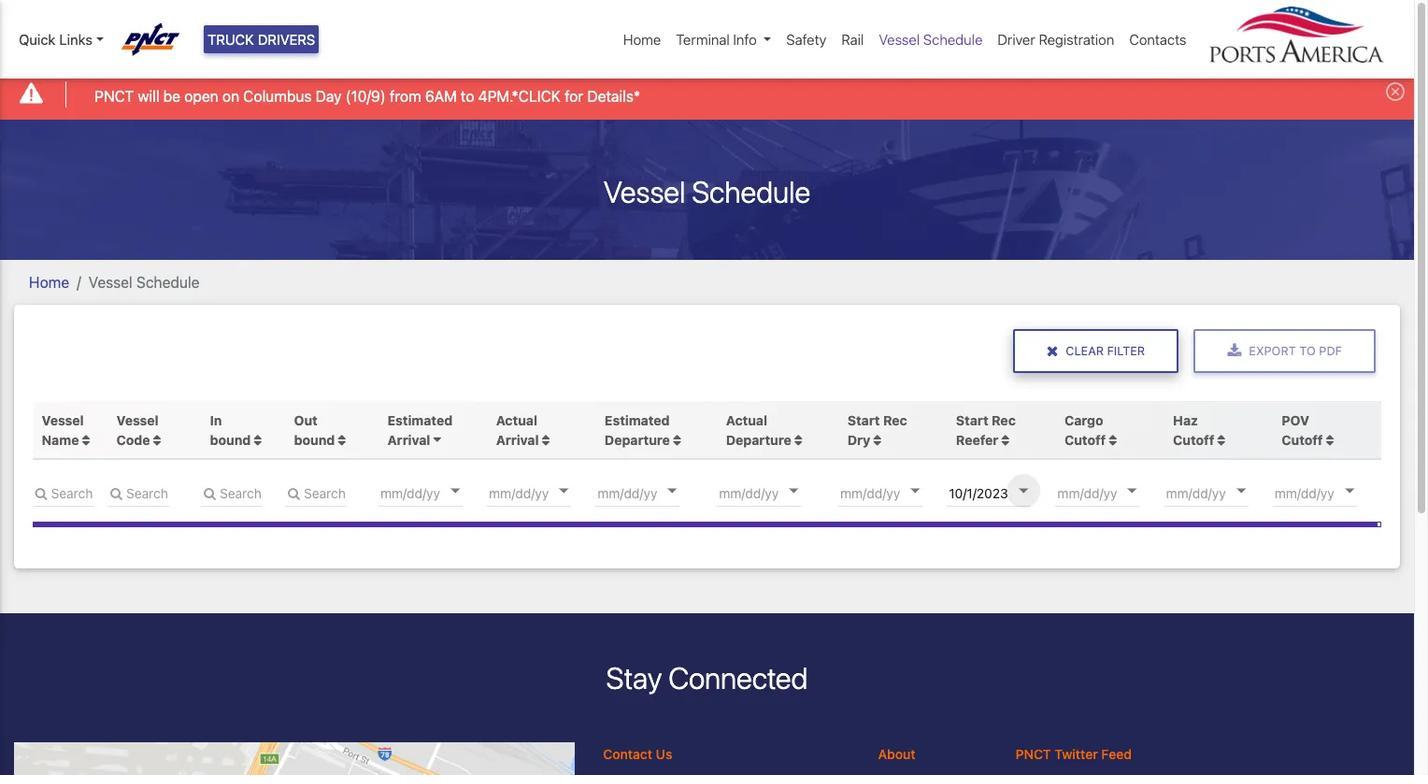 Task type: vqa. For each thing, say whether or not it's contained in the screenshot.


Task type: describe. For each thing, give the bounding box(es) containing it.
2 mm/dd/yy field from the left
[[717, 479, 830, 507]]

terminal info link
[[669, 21, 779, 57]]

pov cutoff
[[1282, 412, 1323, 448]]

1 horizontal spatial schedule
[[692, 174, 811, 209]]

actual for actual arrival
[[496, 412, 538, 428]]

cutoff for cargo
[[1065, 432, 1106, 448]]

6 mm/dd/yy field from the left
[[1165, 479, 1277, 507]]

haz cutoff
[[1174, 412, 1215, 448]]

pnct for pnct will be open on columbus day (10/9) from 6am to 4pm.*click for details*
[[95, 88, 134, 104]]

start rec reefer
[[956, 412, 1016, 448]]

pnct will be open on columbus day (10/9) from 6am to 4pm.*click for details* link
[[95, 85, 641, 107]]

4 mm/dd/yy field from the left
[[947, 479, 1060, 507]]

start for reefer
[[956, 412, 989, 428]]

clear
[[1066, 344, 1104, 358]]

7 mm/dd/yy field from the left
[[1273, 479, 1385, 507]]

name
[[42, 432, 79, 448]]

rec for start rec reefer
[[992, 412, 1016, 428]]

1 mm/dd/yy field from the left
[[596, 479, 708, 507]]

haz
[[1174, 412, 1199, 428]]

day
[[316, 88, 342, 104]]

driver registration
[[998, 31, 1115, 48]]

terminal info
[[676, 31, 757, 48]]

departure for estimated
[[605, 432, 670, 448]]

columbus
[[243, 88, 312, 104]]

6am
[[425, 88, 457, 104]]

quick links link
[[19, 29, 104, 50]]

registration
[[1039, 31, 1115, 48]]

quick links
[[19, 31, 92, 48]]

truck drivers link
[[204, 25, 319, 54]]

open calendar image for 5th the mm/dd/yy field
[[1128, 489, 1138, 494]]

driver registration link
[[991, 21, 1122, 57]]

5 mm/dd/yy field from the left
[[1056, 479, 1168, 507]]

(10/9)
[[346, 88, 386, 104]]

open calendar image for first the mm/dd/yy field from the right
[[1345, 489, 1355, 494]]

info
[[733, 31, 757, 48]]

arrival for estimated arrival
[[388, 432, 430, 448]]

1 open calendar image from the left
[[559, 489, 569, 494]]

pnct will be open on columbus day (10/9) from 6am to 4pm.*click for details* alert
[[0, 69, 1415, 119]]

contacts
[[1130, 31, 1187, 48]]

links
[[59, 31, 92, 48]]

2 vertical spatial vessel schedule
[[89, 274, 200, 290]]

safety link
[[779, 21, 834, 57]]

0 horizontal spatial schedule
[[136, 274, 200, 290]]

1 vertical spatial vessel schedule
[[604, 174, 811, 209]]

feed
[[1102, 746, 1132, 762]]

open calendar image for 2nd the mm/dd/yy field from right
[[1237, 489, 1246, 494]]

start for dry
[[848, 412, 880, 428]]

reefer
[[956, 432, 999, 448]]

driver
[[998, 31, 1036, 48]]

drivers
[[258, 31, 315, 48]]

actual for actual departure
[[726, 412, 768, 428]]

bound for in
[[210, 432, 251, 448]]

3 open calendar image from the left
[[911, 489, 920, 494]]

0 horizontal spatial home link
[[29, 274, 69, 290]]

twitter
[[1055, 746, 1098, 762]]

out
[[294, 412, 318, 428]]

bound for out
[[294, 432, 335, 448]]

0 horizontal spatial home
[[29, 274, 69, 290]]

pnct for pnct twitter feed
[[1016, 746, 1051, 762]]



Task type: locate. For each thing, give the bounding box(es) containing it.
vessel
[[879, 31, 920, 48], [604, 174, 686, 209], [89, 274, 133, 290], [42, 412, 84, 428], [116, 412, 159, 428]]

rec up reefer
[[992, 412, 1016, 428]]

cutoff for haz
[[1174, 432, 1215, 448]]

departure for actual
[[726, 432, 792, 448]]

cutoff down pov
[[1282, 432, 1323, 448]]

us
[[656, 746, 673, 762]]

pnct left twitter
[[1016, 746, 1051, 762]]

start inside start rec reefer
[[956, 412, 989, 428]]

bound down out
[[294, 432, 335, 448]]

bound inside out bound
[[294, 432, 335, 448]]

vessel schedule
[[879, 31, 983, 48], [604, 174, 811, 209], [89, 274, 200, 290]]

filter
[[1108, 344, 1146, 358]]

home link
[[616, 21, 669, 57], [29, 274, 69, 290]]

3 mm/dd/yy field from the left
[[839, 479, 951, 507]]

mm/dd/yy field down reefer
[[947, 479, 1060, 507]]

home
[[624, 31, 661, 48], [29, 274, 69, 290]]

4pm.*click
[[478, 88, 561, 104]]

1 vertical spatial home link
[[29, 274, 69, 290]]

estimated
[[388, 412, 453, 428], [605, 412, 670, 428]]

3 cutoff from the left
[[1282, 432, 1323, 448]]

1 estimated from the left
[[388, 412, 453, 428]]

pnct will be open on columbus day (10/9) from 6am to 4pm.*click for details*
[[95, 88, 641, 104]]

0 horizontal spatial actual
[[496, 412, 538, 428]]

rec for start rec dry
[[884, 412, 908, 428]]

0 vertical spatial schedule
[[924, 31, 983, 48]]

1 horizontal spatial pnct
[[1016, 746, 1051, 762]]

bound
[[210, 432, 251, 448], [294, 432, 335, 448]]

1 horizontal spatial bound
[[294, 432, 335, 448]]

1 horizontal spatial estimated
[[605, 412, 670, 428]]

safety
[[787, 31, 827, 48]]

2 open calendar image from the left
[[668, 489, 677, 494]]

actual arrival
[[496, 412, 539, 448]]

close image
[[1047, 343, 1059, 358]]

cutoff down the "cargo"
[[1065, 432, 1106, 448]]

2 start from the left
[[956, 412, 989, 428]]

arrival
[[388, 432, 430, 448], [496, 432, 539, 448]]

2 actual from the left
[[726, 412, 768, 428]]

1 horizontal spatial rec
[[992, 412, 1016, 428]]

estimated inside estimated departure
[[605, 412, 670, 428]]

rec left start rec reefer
[[884, 412, 908, 428]]

cargo
[[1065, 412, 1104, 428]]

2 vertical spatial schedule
[[136, 274, 200, 290]]

None field
[[33, 479, 94, 507], [108, 479, 169, 507], [201, 479, 263, 507], [285, 479, 347, 507], [33, 479, 94, 507], [108, 479, 169, 507], [201, 479, 263, 507], [285, 479, 347, 507]]

0 horizontal spatial estimated
[[388, 412, 453, 428]]

0 horizontal spatial departure
[[605, 432, 670, 448]]

departure
[[605, 432, 670, 448], [726, 432, 792, 448]]

estimated arrival
[[388, 412, 453, 448]]

1 departure from the left
[[605, 432, 670, 448]]

rail link
[[834, 21, 872, 57]]

0 horizontal spatial rec
[[884, 412, 908, 428]]

open calendar image
[[559, 489, 569, 494], [668, 489, 677, 494], [911, 489, 920, 494], [1020, 489, 1029, 494]]

2 bound from the left
[[294, 432, 335, 448]]

code
[[116, 432, 150, 448]]

1 horizontal spatial vessel schedule
[[604, 174, 811, 209]]

dry
[[848, 432, 871, 448]]

actual
[[496, 412, 538, 428], [726, 412, 768, 428]]

rail
[[842, 31, 864, 48]]

contact
[[603, 746, 653, 762]]

be
[[163, 88, 181, 104]]

home inside home link
[[624, 31, 661, 48]]

start
[[848, 412, 880, 428], [956, 412, 989, 428]]

mm/dd/yy field
[[596, 479, 708, 507], [717, 479, 830, 507], [839, 479, 951, 507], [947, 479, 1060, 507], [1056, 479, 1168, 507], [1165, 479, 1277, 507], [1273, 479, 1385, 507]]

1 vertical spatial pnct
[[1016, 746, 1051, 762]]

2 departure from the left
[[726, 432, 792, 448]]

close image
[[1387, 83, 1405, 101]]

1 vertical spatial schedule
[[692, 174, 811, 209]]

details*
[[587, 88, 641, 104]]

for
[[565, 88, 584, 104]]

0 vertical spatial pnct
[[95, 88, 134, 104]]

vessel schedule link
[[872, 21, 991, 57]]

truck
[[208, 31, 254, 48]]

cutoff down haz
[[1174, 432, 1215, 448]]

on
[[222, 88, 239, 104]]

pnct
[[95, 88, 134, 104], [1016, 746, 1051, 762]]

vessel code
[[116, 412, 159, 448]]

1 cutoff from the left
[[1065, 432, 1106, 448]]

1 vertical spatial home
[[29, 274, 69, 290]]

bound down in
[[210, 432, 251, 448]]

rec inside start rec dry
[[884, 412, 908, 428]]

rec inside start rec reefer
[[992, 412, 1016, 428]]

stay connected
[[606, 660, 808, 696]]

4 open calendar image from the left
[[1020, 489, 1029, 494]]

1 actual from the left
[[496, 412, 538, 428]]

schedule
[[924, 31, 983, 48], [692, 174, 811, 209], [136, 274, 200, 290]]

1 open calendar image from the left
[[790, 489, 799, 494]]

estimated departure
[[605, 412, 670, 448]]

2 cutoff from the left
[[1174, 432, 1215, 448]]

1 rec from the left
[[884, 412, 908, 428]]

0 horizontal spatial vessel schedule
[[89, 274, 200, 290]]

start rec dry
[[848, 412, 908, 448]]

arrival for actual arrival
[[496, 432, 539, 448]]

1 horizontal spatial departure
[[726, 432, 792, 448]]

open
[[184, 88, 219, 104]]

pnct left will
[[95, 88, 134, 104]]

open calendar image for second the mm/dd/yy field from left
[[790, 489, 799, 494]]

2 horizontal spatial vessel schedule
[[879, 31, 983, 48]]

cutoff for pov
[[1282, 432, 1323, 448]]

1 arrival from the left
[[388, 432, 430, 448]]

cargo cutoff
[[1065, 412, 1106, 448]]

start up dry
[[848, 412, 880, 428]]

mm/dd/yy field down haz cutoff
[[1165, 479, 1277, 507]]

1 bound from the left
[[210, 432, 251, 448]]

actual departure
[[726, 412, 792, 448]]

pnct twitter feed
[[1016, 746, 1132, 762]]

estimated for departure
[[605, 412, 670, 428]]

contacts link
[[1122, 21, 1194, 57]]

1 horizontal spatial home link
[[616, 21, 669, 57]]

out bound
[[294, 412, 338, 448]]

4 open calendar image from the left
[[1345, 489, 1355, 494]]

mm/dd/yy field down 'cargo cutoff'
[[1056, 479, 1168, 507]]

connected
[[669, 660, 808, 696]]

in
[[210, 412, 222, 428]]

mm/dd/yy field down dry
[[839, 479, 951, 507]]

quick
[[19, 31, 56, 48]]

pnct inside "alert"
[[95, 88, 134, 104]]

bound inside in bound
[[210, 432, 251, 448]]

0 vertical spatial home link
[[616, 21, 669, 57]]

0 horizontal spatial bound
[[210, 432, 251, 448]]

1 horizontal spatial arrival
[[496, 432, 539, 448]]

open calendar image
[[790, 489, 799, 494], [1128, 489, 1138, 494], [1237, 489, 1246, 494], [1345, 489, 1355, 494]]

2 arrival from the left
[[496, 432, 539, 448]]

in bound
[[210, 412, 254, 448]]

2 estimated from the left
[[605, 412, 670, 428]]

stay
[[606, 660, 662, 696]]

cutoff
[[1065, 432, 1106, 448], [1174, 432, 1215, 448], [1282, 432, 1323, 448]]

clear filter button
[[1013, 329, 1179, 373]]

actual inside actual arrival
[[496, 412, 538, 428]]

0 horizontal spatial start
[[848, 412, 880, 428]]

0 vertical spatial home
[[624, 31, 661, 48]]

clear filter
[[1066, 344, 1146, 358]]

schedule inside 'vessel schedule' link
[[924, 31, 983, 48]]

1 horizontal spatial home
[[624, 31, 661, 48]]

0 vertical spatial vessel schedule
[[879, 31, 983, 48]]

2 open calendar image from the left
[[1128, 489, 1138, 494]]

terminal
[[676, 31, 730, 48]]

start inside start rec dry
[[848, 412, 880, 428]]

mm/dd/yy field down 'actual departure'
[[717, 479, 830, 507]]

will
[[138, 88, 159, 104]]

about
[[878, 746, 916, 762]]

0 horizontal spatial cutoff
[[1065, 432, 1106, 448]]

start up reefer
[[956, 412, 989, 428]]

to
[[461, 88, 474, 104]]

actual inside 'actual departure'
[[726, 412, 768, 428]]

rec
[[884, 412, 908, 428], [992, 412, 1016, 428]]

vessel name
[[42, 412, 84, 448]]

0 horizontal spatial arrival
[[388, 432, 430, 448]]

2 rec from the left
[[992, 412, 1016, 428]]

mm/dd/yy field down estimated departure
[[596, 479, 708, 507]]

pov
[[1282, 412, 1310, 428]]

1 start from the left
[[848, 412, 880, 428]]

0 horizontal spatial pnct
[[95, 88, 134, 104]]

2 horizontal spatial schedule
[[924, 31, 983, 48]]

estimated for arrival
[[388, 412, 453, 428]]

1 horizontal spatial actual
[[726, 412, 768, 428]]

3 open calendar image from the left
[[1237, 489, 1246, 494]]

1 horizontal spatial cutoff
[[1174, 432, 1215, 448]]

truck drivers
[[208, 31, 315, 48]]

from
[[390, 88, 421, 104]]

2 horizontal spatial cutoff
[[1282, 432, 1323, 448]]

mm/dd/yy field down pov cutoff
[[1273, 479, 1385, 507]]

1 horizontal spatial start
[[956, 412, 989, 428]]

contact us
[[603, 746, 673, 762]]

arrival inside estimated arrival
[[388, 432, 430, 448]]



